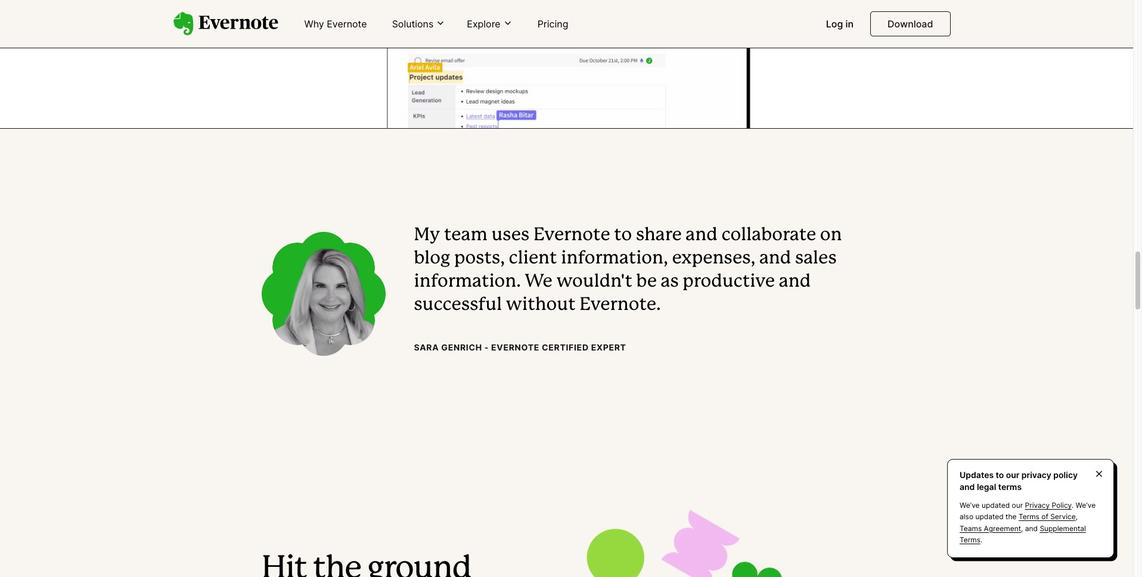 Task type: vqa. For each thing, say whether or not it's contained in the screenshot.
the right powerful
no



Task type: locate. For each thing, give the bounding box(es) containing it.
evernote right why
[[327, 18, 367, 30]]

1 horizontal spatial .
[[1072, 501, 1074, 510]]

terms down privacy
[[1019, 512, 1040, 521]]

-
[[484, 342, 489, 352]]

teams agreement link
[[960, 524, 1021, 533]]

1 horizontal spatial ,
[[1076, 512, 1078, 521]]

why
[[304, 18, 324, 30]]

1 vertical spatial terms
[[960, 535, 981, 544]]

log in link
[[819, 13, 861, 36]]

teams
[[960, 524, 982, 533]]

download link
[[870, 11, 950, 36]]

our up terms on the right bottom
[[1006, 470, 1020, 480]]

to
[[614, 227, 632, 244], [996, 470, 1004, 480]]

we've inside . we've also updated the
[[1076, 501, 1096, 510]]

we've up also
[[960, 501, 980, 510]]

genrich
[[441, 342, 482, 352]]

collaboration screen image
[[173, 0, 960, 128]]

evernote right -
[[491, 342, 540, 352]]

terms
[[998, 481, 1022, 492]]

, down . we've also updated the
[[1021, 524, 1023, 533]]

1 vertical spatial our
[[1012, 501, 1023, 510]]

in
[[846, 18, 854, 30]]

explore
[[467, 18, 501, 30]]

our up the
[[1012, 501, 1023, 510]]

evernote inside my team uses evernote to share and collaborate on blog posts, client information, expenses, and sales information. we wouldn't be as productive and successful without evernote.
[[533, 227, 610, 244]]

uses
[[491, 227, 530, 244]]

wouldn't
[[556, 274, 632, 290]]

, up supplemental
[[1076, 512, 1078, 521]]

our inside updates to our privacy policy and legal terms
[[1006, 470, 1020, 480]]

also
[[960, 512, 973, 521]]

1 horizontal spatial terms
[[1019, 512, 1040, 521]]

why evernote link
[[297, 13, 374, 36]]

terms of service link
[[1019, 512, 1076, 521]]

1 vertical spatial to
[[996, 470, 1004, 480]]

successful
[[414, 297, 502, 313]]

the
[[1006, 512, 1017, 521]]

we
[[525, 274, 552, 290]]

1 vertical spatial updated
[[975, 512, 1004, 521]]

evernote
[[327, 18, 367, 30], [533, 227, 610, 244], [491, 342, 540, 352]]

and down the updates
[[960, 481, 975, 492]]

share
[[636, 227, 682, 244]]

legal
[[977, 481, 996, 492]]

0 vertical spatial terms
[[1019, 512, 1040, 521]]

. down teams agreement link on the bottom of the page
[[981, 535, 983, 544]]

without
[[506, 297, 576, 313]]

0 vertical spatial our
[[1006, 470, 1020, 480]]

we've
[[960, 501, 980, 510], [1076, 501, 1096, 510]]

1 we've from the left
[[960, 501, 980, 510]]

updates to our privacy policy and legal terms
[[960, 470, 1078, 492]]

0 vertical spatial to
[[614, 227, 632, 244]]

agreement
[[984, 524, 1021, 533]]

log in
[[826, 18, 854, 30]]

0 horizontal spatial we've
[[960, 501, 980, 510]]

of
[[1042, 512, 1048, 521]]

2 vertical spatial evernote
[[491, 342, 540, 352]]

updates
[[960, 470, 994, 480]]

0 horizontal spatial to
[[614, 227, 632, 244]]

. we've also updated the
[[960, 501, 1096, 521]]

we've right policy
[[1076, 501, 1096, 510]]

privacy policy link
[[1025, 501, 1072, 510]]

updated up the
[[982, 501, 1010, 510]]

why evernote
[[304, 18, 367, 30]]

expenses,
[[672, 250, 755, 267]]

our
[[1006, 470, 1020, 480], [1012, 501, 1023, 510]]

2 we've from the left
[[1076, 501, 1096, 510]]

to up terms on the right bottom
[[996, 470, 1004, 480]]

,
[[1076, 512, 1078, 521], [1021, 524, 1023, 533]]

pricing link
[[530, 13, 575, 36]]

1 horizontal spatial to
[[996, 470, 1004, 480]]

to up information,
[[614, 227, 632, 244]]

and inside updates to our privacy policy and legal terms
[[960, 481, 975, 492]]

my team uses evernote to share and collaborate on blog posts, client information, expenses, and sales information. we wouldn't be as productive and successful without evernote.
[[414, 227, 842, 313]]

1 vertical spatial ,
[[1021, 524, 1023, 533]]

0 vertical spatial .
[[1072, 501, 1074, 510]]

and down . we've also updated the
[[1025, 524, 1038, 533]]

solutions button
[[388, 17, 449, 31]]

.
[[1072, 501, 1074, 510], [981, 535, 983, 544]]

we've updated our privacy policy
[[960, 501, 1072, 510]]

to inside updates to our privacy policy and legal terms
[[996, 470, 1004, 480]]

terms
[[1019, 512, 1040, 521], [960, 535, 981, 544]]

to inside my team uses evernote to share and collaborate on blog posts, client information, expenses, and sales information. we wouldn't be as productive and successful without evernote.
[[614, 227, 632, 244]]

. inside . we've also updated the
[[1072, 501, 1074, 510]]

1 vertical spatial .
[[981, 535, 983, 544]]

team
[[444, 227, 488, 244]]

our for privacy
[[1012, 501, 1023, 510]]

evernote for sara genrich - evernote certified expert
[[491, 342, 540, 352]]

on
[[820, 227, 842, 244]]

updated up teams agreement link on the bottom of the page
[[975, 512, 1004, 521]]

information,
[[561, 250, 668, 267]]

productive
[[683, 274, 775, 290]]

1 vertical spatial evernote
[[533, 227, 610, 244]]

evernote.
[[580, 297, 661, 313]]

service
[[1050, 512, 1076, 521]]

0 horizontal spatial ,
[[1021, 524, 1023, 533]]

0 vertical spatial updated
[[982, 501, 1010, 510]]

client
[[509, 250, 557, 267]]

terms down teams
[[960, 535, 981, 544]]

and
[[686, 227, 718, 244], [759, 250, 791, 267], [779, 274, 811, 290], [960, 481, 975, 492], [1025, 524, 1038, 533]]

1 horizontal spatial we've
[[1076, 501, 1096, 510]]

0 horizontal spatial terms
[[960, 535, 981, 544]]

0 horizontal spatial .
[[981, 535, 983, 544]]

. up "service"
[[1072, 501, 1074, 510]]

supplemental terms
[[960, 524, 1086, 544]]

evernote up client
[[533, 227, 610, 244]]

blog
[[414, 250, 450, 267]]

updated
[[982, 501, 1010, 510], [975, 512, 1004, 521]]

download
[[888, 18, 933, 30]]



Task type: describe. For each thing, give the bounding box(es) containing it.
evernote logo image
[[173, 12, 278, 36]]

0 vertical spatial ,
[[1076, 512, 1078, 521]]

information.
[[414, 274, 521, 290]]

policy
[[1054, 470, 1078, 480]]

expert
[[591, 342, 626, 352]]

terms inside terms of service , teams agreement , and
[[1019, 512, 1040, 521]]

our for privacy
[[1006, 470, 1020, 480]]

certified
[[542, 342, 589, 352]]

terms of service , teams agreement , and
[[960, 512, 1078, 533]]

privacy
[[1025, 501, 1050, 510]]

and up expenses,
[[686, 227, 718, 244]]

collaborate
[[722, 227, 816, 244]]

sales
[[795, 250, 837, 267]]

explore button
[[463, 17, 516, 31]]

and down sales
[[779, 274, 811, 290]]

terms inside supplemental terms
[[960, 535, 981, 544]]

supplemental terms link
[[960, 524, 1086, 544]]

privacy
[[1022, 470, 1051, 480]]

policy
[[1052, 501, 1072, 510]]

evernote for my team uses evernote to share and collaborate on blog posts, client information, expenses, and sales information. we wouldn't be as productive and successful without evernote.
[[533, 227, 610, 244]]

posts,
[[454, 250, 505, 267]]

updated inside . we've also updated the
[[975, 512, 1004, 521]]

solutions
[[392, 18, 434, 30]]

my
[[414, 227, 440, 244]]

and inside terms of service , teams agreement , and
[[1025, 524, 1038, 533]]

as
[[661, 274, 679, 290]]

0 vertical spatial evernote
[[327, 18, 367, 30]]

sara
[[414, 342, 439, 352]]

log
[[826, 18, 843, 30]]

sara experts image
[[261, 232, 385, 356]]

pricing
[[537, 18, 568, 30]]

be
[[636, 274, 657, 290]]

. for .
[[981, 535, 983, 544]]

up-and-running illustration image
[[536, 483, 872, 577]]

supplemental
[[1040, 524, 1086, 533]]

and down collaborate
[[759, 250, 791, 267]]

sara genrich - evernote certified expert
[[414, 342, 626, 352]]

. for . we've also updated the
[[1072, 501, 1074, 510]]



